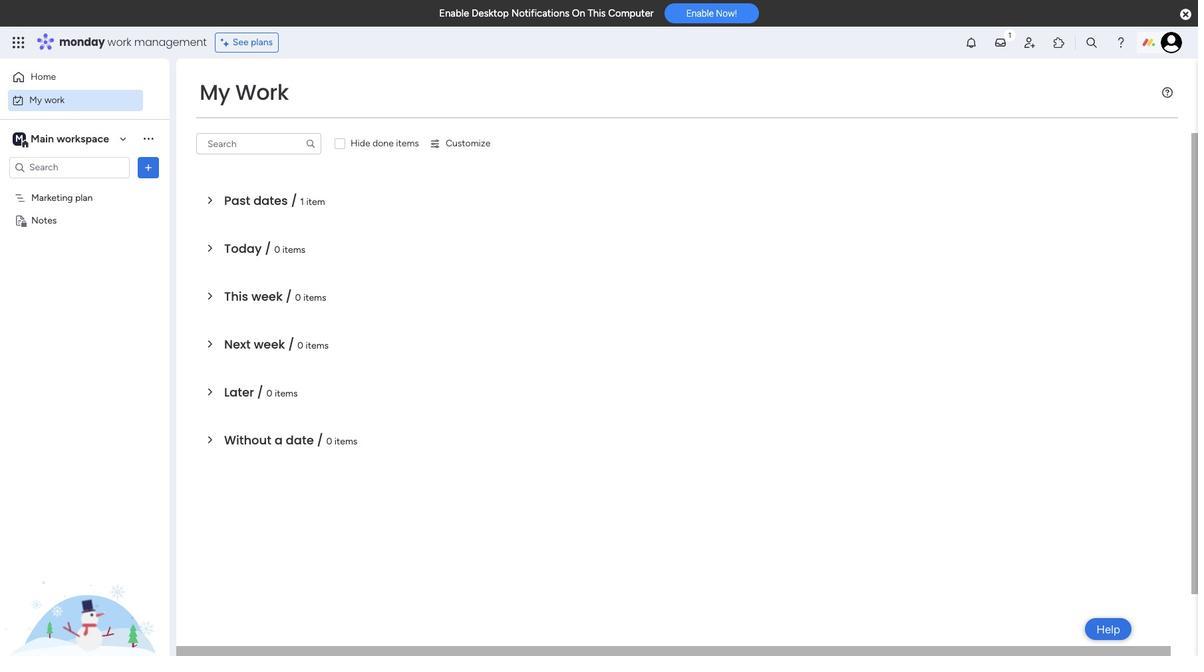 Task type: locate. For each thing, give the bounding box(es) containing it.
1 vertical spatial week
[[254, 336, 285, 353]]

workspace selection element
[[13, 131, 111, 148]]

list box containing marketing plan
[[0, 184, 170, 411]]

marketing
[[31, 192, 73, 203]]

1 vertical spatial work
[[44, 94, 65, 106]]

home
[[31, 71, 56, 83]]

items down this week / 0 items
[[306, 340, 329, 351]]

0 right today
[[274, 244, 280, 256]]

/ right today
[[265, 240, 271, 257]]

1 horizontal spatial work
[[108, 35, 131, 50]]

work inside my work button
[[44, 94, 65, 106]]

today
[[224, 240, 262, 257]]

later / 0 items
[[224, 384, 298, 401]]

my inside button
[[29, 94, 42, 106]]

0 horizontal spatial my
[[29, 94, 42, 106]]

items inside this week / 0 items
[[304, 292, 327, 304]]

next
[[224, 336, 251, 353]]

marketing plan
[[31, 192, 93, 203]]

0 inside "later / 0 items"
[[267, 388, 273, 399]]

option
[[0, 186, 170, 188]]

notes
[[31, 215, 57, 226]]

items
[[396, 138, 419, 149], [283, 244, 306, 256], [304, 292, 327, 304], [306, 340, 329, 351], [275, 388, 298, 399], [335, 436, 358, 447]]

0 horizontal spatial enable
[[439, 7, 469, 19]]

help image
[[1115, 36, 1128, 49]]

invite members image
[[1024, 36, 1037, 49]]

items down 1
[[283, 244, 306, 256]]

search image
[[306, 138, 316, 149]]

see
[[233, 37, 249, 48]]

0 vertical spatial work
[[108, 35, 131, 50]]

list box
[[0, 184, 170, 411]]

items right 'date'
[[335, 436, 358, 447]]

0 right "later" at the left bottom
[[267, 388, 273, 399]]

without
[[224, 432, 272, 449]]

0 vertical spatial week
[[252, 288, 283, 305]]

my for my work
[[200, 77, 230, 107]]

0 inside this week / 0 items
[[295, 292, 301, 304]]

week for this
[[252, 288, 283, 305]]

1 horizontal spatial enable
[[687, 8, 714, 19]]

enable
[[439, 7, 469, 19], [687, 8, 714, 19]]

0 horizontal spatial this
[[224, 288, 248, 305]]

my left work
[[200, 77, 230, 107]]

items up next week / 0 items
[[304, 292, 327, 304]]

my for my work
[[29, 94, 42, 106]]

work for my
[[44, 94, 65, 106]]

customize
[[446, 138, 491, 149]]

this right on
[[588, 7, 606, 19]]

0 inside today / 0 items
[[274, 244, 280, 256]]

see plans
[[233, 37, 273, 48]]

date
[[286, 432, 314, 449]]

items inside today / 0 items
[[283, 244, 306, 256]]

now!
[[716, 8, 737, 19]]

help
[[1097, 623, 1121, 636]]

enable inside enable now! button
[[687, 8, 714, 19]]

without a date / 0 items
[[224, 432, 358, 449]]

dates
[[254, 192, 288, 209]]

private board image
[[14, 214, 27, 227]]

week right next
[[254, 336, 285, 353]]

0 right 'date'
[[326, 436, 332, 447]]

past dates / 1 item
[[224, 192, 325, 209]]

work down home
[[44, 94, 65, 106]]

lottie animation element
[[0, 522, 170, 656]]

plans
[[251, 37, 273, 48]]

work
[[108, 35, 131, 50], [44, 94, 65, 106]]

my work
[[200, 77, 289, 107]]

see plans button
[[215, 33, 279, 53]]

a
[[275, 432, 283, 449]]

this
[[588, 7, 606, 19], [224, 288, 248, 305]]

enable left now! at the right top
[[687, 8, 714, 19]]

week
[[252, 288, 283, 305], [254, 336, 285, 353]]

enable left desktop in the top left of the page
[[439, 7, 469, 19]]

management
[[134, 35, 207, 50]]

apps image
[[1053, 36, 1066, 49]]

monday
[[59, 35, 105, 50]]

notifications
[[512, 7, 570, 19]]

desktop
[[472, 7, 509, 19]]

None search field
[[196, 133, 322, 154]]

hide
[[351, 138, 371, 149]]

1 vertical spatial this
[[224, 288, 248, 305]]

week for next
[[254, 336, 285, 353]]

0 horizontal spatial work
[[44, 94, 65, 106]]

1 horizontal spatial this
[[588, 7, 606, 19]]

my
[[200, 77, 230, 107], [29, 94, 42, 106]]

help button
[[1086, 618, 1132, 640]]

work right monday
[[108, 35, 131, 50]]

0 up next week / 0 items
[[295, 292, 301, 304]]

items up without a date / 0 items
[[275, 388, 298, 399]]

enable now!
[[687, 8, 737, 19]]

1 horizontal spatial my
[[200, 77, 230, 107]]

workspace
[[57, 132, 109, 145]]

0 inside without a date / 0 items
[[326, 436, 332, 447]]

/
[[291, 192, 297, 209], [265, 240, 271, 257], [286, 288, 292, 305], [288, 336, 294, 353], [257, 384, 263, 401], [317, 432, 323, 449]]

m
[[15, 133, 23, 144]]

kendall parks image
[[1162, 32, 1183, 53]]

0
[[274, 244, 280, 256], [295, 292, 301, 304], [298, 340, 304, 351], [267, 388, 273, 399], [326, 436, 332, 447]]

my work
[[29, 94, 65, 106]]

this up next
[[224, 288, 248, 305]]

this week / 0 items
[[224, 288, 327, 305]]

week down today / 0 items
[[252, 288, 283, 305]]

0 vertical spatial this
[[588, 7, 606, 19]]

search everything image
[[1086, 36, 1099, 49]]

work
[[235, 77, 289, 107]]

0 down this week / 0 items
[[298, 340, 304, 351]]

my down home
[[29, 94, 42, 106]]



Task type: vqa. For each thing, say whether or not it's contained in the screenshot.


Task type: describe. For each thing, give the bounding box(es) containing it.
today / 0 items
[[224, 240, 306, 257]]

items right done
[[396, 138, 419, 149]]

item
[[307, 196, 325, 208]]

notifications image
[[965, 36, 978, 49]]

Search in workspace field
[[28, 160, 111, 175]]

home button
[[8, 67, 143, 88]]

inbox image
[[994, 36, 1008, 49]]

next week / 0 items
[[224, 336, 329, 353]]

enable for enable now!
[[687, 8, 714, 19]]

1 image
[[1004, 27, 1016, 42]]

workspace image
[[13, 131, 26, 146]]

0 inside next week / 0 items
[[298, 340, 304, 351]]

hide done items
[[351, 138, 419, 149]]

/ right 'date'
[[317, 432, 323, 449]]

done
[[373, 138, 394, 149]]

items inside next week / 0 items
[[306, 340, 329, 351]]

enable desktop notifications on this computer
[[439, 7, 654, 19]]

items inside "later / 0 items"
[[275, 388, 298, 399]]

my work button
[[8, 90, 143, 111]]

dapulse close image
[[1181, 8, 1192, 21]]

items inside without a date / 0 items
[[335, 436, 358, 447]]

past
[[224, 192, 250, 209]]

/ up next week / 0 items
[[286, 288, 292, 305]]

plan
[[75, 192, 93, 203]]

menu image
[[1163, 87, 1174, 98]]

on
[[572, 7, 586, 19]]

select product image
[[12, 36, 25, 49]]

Filter dashboard by text search field
[[196, 133, 322, 154]]

main workspace
[[31, 132, 109, 145]]

work for monday
[[108, 35, 131, 50]]

/ left 1
[[291, 192, 297, 209]]

enable now! button
[[665, 3, 759, 23]]

monday work management
[[59, 35, 207, 50]]

customize button
[[425, 133, 496, 154]]

main
[[31, 132, 54, 145]]

lottie animation image
[[0, 522, 170, 656]]

workspace options image
[[142, 132, 155, 145]]

later
[[224, 384, 254, 401]]

1
[[300, 196, 304, 208]]

/ down this week / 0 items
[[288, 336, 294, 353]]

enable for enable desktop notifications on this computer
[[439, 7, 469, 19]]

/ right "later" at the left bottom
[[257, 384, 263, 401]]

options image
[[142, 161, 155, 174]]

computer
[[609, 7, 654, 19]]



